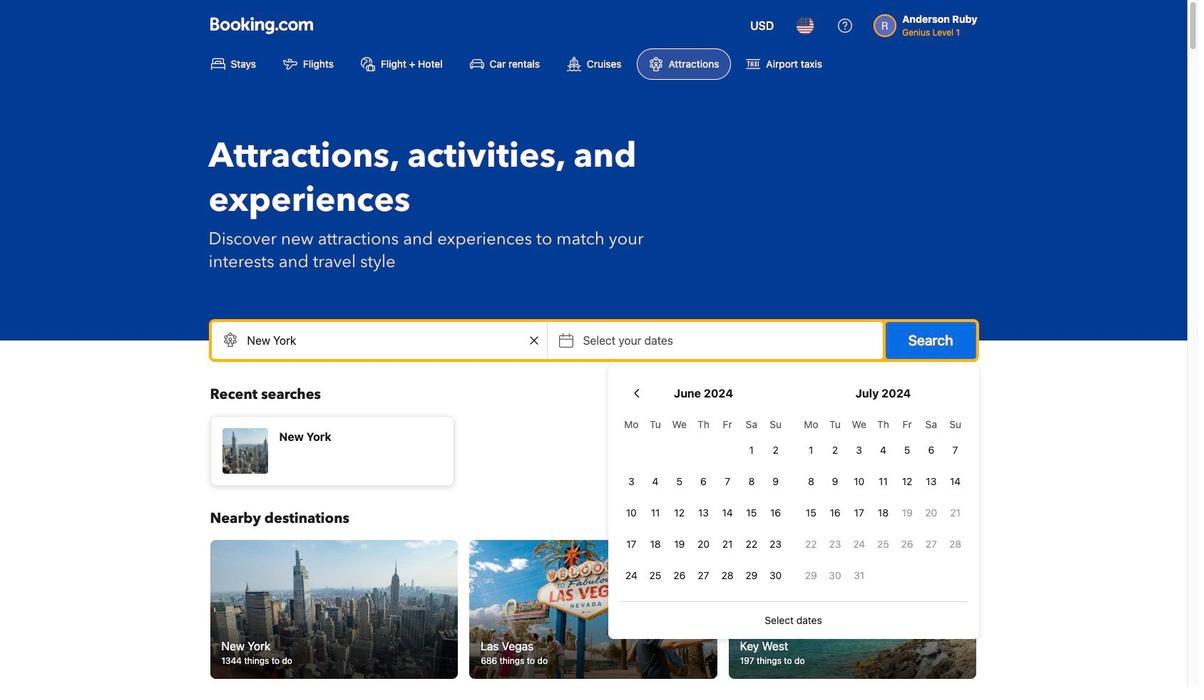 Task type: vqa. For each thing, say whether or not it's contained in the screenshot.
Limited-time Deal. You're getting a reduced rate because this property has a limited-time deal running. These deals only last up to 48 hours.. element associated with 2nd 40% off. You're getting a reduced rate because this property is offering a Limited-time Deal.. element from the top of the page
no



Task type: describe. For each thing, give the bounding box(es) containing it.
22 June 2024 checkbox
[[739, 531, 764, 559]]

20 July 2024 checkbox
[[919, 499, 943, 528]]

your account menu anderson ruby genius level 1 element
[[874, 12, 977, 39]]

1 July 2024 checkbox
[[799, 436, 823, 465]]

14 July 2024 checkbox
[[943, 468, 967, 496]]

10 June 2024 checkbox
[[619, 499, 643, 528]]

23 June 2024 checkbox
[[764, 531, 788, 559]]

1 grid from the left
[[619, 411, 788, 590]]

22 July 2024 checkbox
[[799, 531, 823, 559]]

27 July 2024 checkbox
[[919, 531, 943, 559]]

17 June 2024 checkbox
[[619, 531, 643, 559]]

4 June 2024 checkbox
[[643, 468, 667, 496]]

5 July 2024 checkbox
[[895, 436, 919, 465]]

13 June 2024 checkbox
[[691, 499, 715, 528]]

25 July 2024 checkbox
[[871, 531, 895, 559]]

8 June 2024 checkbox
[[739, 468, 764, 496]]

9 July 2024 checkbox
[[823, 468, 847, 496]]

12 July 2024 checkbox
[[895, 468, 919, 496]]

26 June 2024 checkbox
[[667, 562, 691, 590]]

1 June 2024 checkbox
[[739, 436, 764, 465]]

28 June 2024 checkbox
[[715, 562, 739, 590]]

11 July 2024 checkbox
[[871, 468, 895, 496]]

30 July 2024 checkbox
[[823, 562, 847, 590]]

18 June 2024 checkbox
[[643, 531, 667, 559]]

29 July 2024 checkbox
[[799, 562, 823, 590]]

7 June 2024 checkbox
[[715, 468, 739, 496]]

24 July 2024 checkbox
[[847, 531, 871, 559]]

2 June 2024 checkbox
[[764, 436, 788, 465]]

13 July 2024 checkbox
[[919, 468, 943, 496]]

12 June 2024 checkbox
[[667, 499, 691, 528]]

31 July 2024 checkbox
[[847, 562, 871, 590]]



Task type: locate. For each thing, give the bounding box(es) containing it.
19 June 2024 checkbox
[[667, 531, 691, 559]]

14 June 2024 checkbox
[[715, 499, 739, 528]]

30 June 2024 checkbox
[[764, 562, 788, 590]]

28 July 2024 checkbox
[[943, 531, 967, 559]]

11 June 2024 checkbox
[[643, 499, 667, 528]]

9 June 2024 checkbox
[[764, 468, 788, 496]]

16 July 2024 checkbox
[[823, 499, 847, 528]]

8 July 2024 checkbox
[[799, 468, 823, 496]]

15 July 2024 checkbox
[[799, 499, 823, 528]]

3 July 2024 checkbox
[[847, 436, 871, 465]]

17 July 2024 checkbox
[[847, 499, 871, 528]]

4 July 2024 checkbox
[[871, 436, 895, 465]]

2 grid from the left
[[799, 411, 967, 590]]

1 horizontal spatial grid
[[799, 411, 967, 590]]

Where are you going? search field
[[211, 322, 547, 359]]

3 June 2024 checkbox
[[619, 468, 643, 496]]

6 July 2024 checkbox
[[919, 436, 943, 465]]

10 July 2024 checkbox
[[847, 468, 871, 496]]

23 July 2024 checkbox
[[823, 531, 847, 559]]

16 June 2024 checkbox
[[764, 499, 788, 528]]

26 July 2024 checkbox
[[895, 531, 919, 559]]

6 June 2024 checkbox
[[691, 468, 715, 496]]

0 horizontal spatial grid
[[619, 411, 788, 590]]

21 July 2024 checkbox
[[943, 499, 967, 528]]

29 June 2024 checkbox
[[739, 562, 764, 590]]

5 June 2024 checkbox
[[667, 468, 691, 496]]

grid
[[619, 411, 788, 590], [799, 411, 967, 590]]

25 June 2024 checkbox
[[643, 562, 667, 590]]

2 July 2024 checkbox
[[823, 436, 847, 465]]

7 July 2024 checkbox
[[943, 436, 967, 465]]

booking.com image
[[210, 17, 313, 34]]

21 June 2024 checkbox
[[715, 531, 739, 559]]

19 July 2024 checkbox
[[895, 499, 919, 528]]

20 June 2024 checkbox
[[691, 531, 715, 559]]

27 June 2024 checkbox
[[691, 562, 715, 590]]

24 June 2024 checkbox
[[619, 562, 643, 590]]

18 July 2024 checkbox
[[871, 499, 895, 528]]

15 June 2024 checkbox
[[739, 499, 764, 528]]



